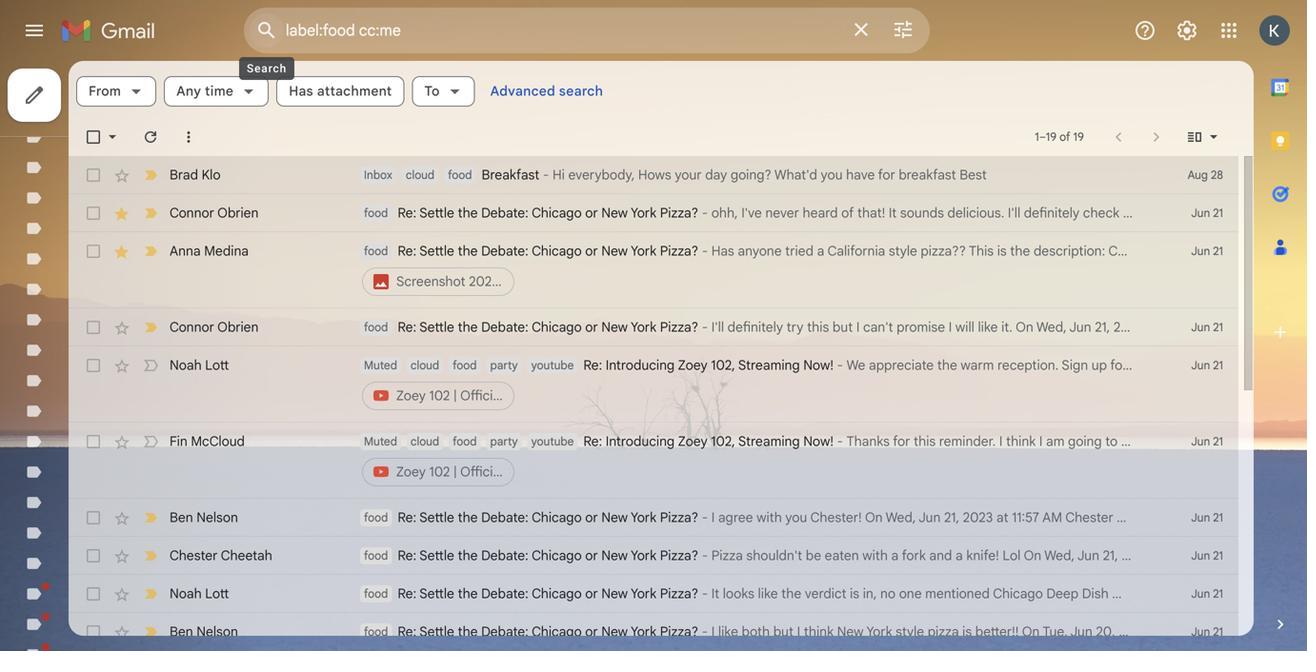 Task type: locate. For each thing, give the bounding box(es) containing it.
2 vertical spatial cloud
[[411, 435, 439, 449]]

6 row from the top
[[69, 423, 1239, 499]]

None checkbox
[[84, 166, 103, 185], [84, 509, 103, 528], [84, 547, 103, 566], [84, 623, 103, 642], [84, 166, 103, 185], [84, 509, 103, 528], [84, 547, 103, 566], [84, 623, 103, 642]]

0 vertical spatial muted
[[364, 359, 397, 373]]

clear search image
[[842, 10, 880, 49]]

obrien up medina
[[217, 205, 259, 222]]

1 vertical spatial noah lott
[[170, 586, 229, 603]]

1 connor from the top
[[170, 205, 214, 222]]

4 settle from the top
[[419, 510, 454, 526]]

nelson up the chester cheetah
[[197, 510, 238, 526]]

3 new from the top
[[601, 319, 628, 336]]

you
[[821, 167, 843, 183], [1257, 586, 1279, 603]]

row
[[69, 156, 1239, 194], [69, 194, 1239, 232], [69, 232, 1239, 309], [69, 309, 1239, 347], [69, 347, 1239, 423], [69, 423, 1239, 499], [69, 499, 1239, 537], [69, 537, 1239, 575], [69, 575, 1307, 614], [69, 614, 1239, 652]]

york
[[631, 205, 657, 222], [631, 243, 657, 260], [631, 319, 657, 336], [631, 510, 657, 526], [631, 548, 657, 565], [631, 586, 657, 603], [631, 624, 657, 641]]

re: for second "row" from the bottom of the page
[[398, 586, 416, 603]]

3 york from the top
[[631, 319, 657, 336]]

2 re: introducing zoey 102, streaming now! - from the top
[[583, 434, 847, 450]]

or for second "row" from the top
[[585, 205, 598, 222]]

debate: for "row" containing chester cheetah
[[481, 548, 529, 565]]

2 ben from the top
[[170, 624, 193, 641]]

None search field
[[244, 8, 930, 53]]

1 re: introducing zoey 102, streaming now! - from the top
[[583, 357, 847, 374]]

obrien down medina
[[217, 319, 259, 336]]

None checkbox
[[84, 128, 103, 147], [84, 204, 103, 223], [84, 242, 103, 261], [84, 318, 103, 337], [84, 356, 103, 375], [84, 433, 103, 452], [84, 585, 103, 604], [84, 128, 103, 147], [84, 204, 103, 223], [84, 242, 103, 261], [84, 318, 103, 337], [84, 356, 103, 375], [84, 433, 103, 452], [84, 585, 103, 604]]

the for second "row" from the top
[[458, 205, 478, 222]]

2 noah lott from the top
[[170, 586, 229, 603]]

new
[[601, 205, 628, 222], [601, 243, 628, 260], [601, 319, 628, 336], [601, 510, 628, 526], [601, 548, 628, 565], [601, 586, 628, 603], [601, 624, 628, 641]]

noah up fin at the bottom of the page
[[170, 357, 202, 374]]

connor obrien for 7th "row" from the bottom
[[170, 319, 259, 336]]

2 party from the top
[[490, 435, 518, 449]]

connor obrien down 'anna medina'
[[170, 319, 259, 336]]

york for second "row" from the top
[[631, 205, 657, 222]]

4 debate: from the top
[[481, 510, 529, 526]]

9 jun from the top
[[1191, 626, 1210, 640]]

1 nelson from the top
[[197, 510, 238, 526]]

2 streaming from the top
[[738, 434, 800, 450]]

9 jun 21 from the top
[[1191, 626, 1223, 640]]

6 debate: from the top
[[481, 586, 529, 603]]

ben nelson
[[170, 510, 238, 526], [170, 624, 238, 641]]

5 row from the top
[[69, 347, 1239, 423]]

main content containing from
[[69, 61, 1307, 652]]

introducing for mccloud
[[606, 434, 675, 450]]

102,
[[711, 357, 735, 374], [711, 434, 735, 450]]

main content
[[69, 61, 1307, 652]]

1 new from the top
[[601, 205, 628, 222]]

want
[[1282, 586, 1307, 603]]

connor obrien
[[170, 205, 259, 222], [170, 319, 259, 336]]

5 pizza? from the top
[[660, 548, 699, 565]]

7 pizza? from the top
[[660, 624, 699, 641]]

ben up chester
[[170, 510, 193, 526]]

now! for noah lott
[[803, 357, 834, 374]]

advanced search options image
[[884, 10, 922, 49]]

2 ben nelson from the top
[[170, 624, 238, 641]]

has
[[289, 83, 313, 100]]

7 york from the top
[[631, 624, 657, 641]]

settle for second "row" from the bottom of the page
[[419, 586, 454, 603]]

going?
[[731, 167, 772, 183]]

1 ben from the top
[[170, 510, 193, 526]]

zoey for fin mccloud
[[678, 434, 708, 450]]

now!
[[803, 357, 834, 374], [803, 434, 834, 450]]

row containing anna medina
[[69, 232, 1239, 309]]

2 debate: from the top
[[481, 243, 529, 260]]

0 horizontal spatial you
[[821, 167, 843, 183]]

introducing
[[606, 357, 675, 374], [606, 434, 675, 450]]

1 debate: from the top
[[481, 205, 529, 222]]

1 vertical spatial introducing
[[606, 434, 675, 450]]

navigation
[[0, 61, 229, 652]]

search
[[559, 83, 603, 100]]

4 or from the top
[[585, 510, 598, 526]]

here's a recipe, if you want
[[1144, 586, 1307, 603]]

york for 1st "row" from the bottom of the page
[[631, 624, 657, 641]]

1 vertical spatial muted
[[364, 435, 397, 449]]

jun
[[1191, 206, 1210, 221], [1191, 244, 1210, 259], [1191, 321, 1210, 335], [1191, 359, 1210, 373], [1191, 435, 1210, 449], [1191, 511, 1210, 525], [1191, 549, 1210, 564], [1191, 587, 1210, 602], [1191, 626, 1210, 640]]

0 vertical spatial noah lott
[[170, 357, 229, 374]]

connor for 7th "row" from the bottom
[[170, 319, 214, 336]]

1 noah lott from the top
[[170, 357, 229, 374]]

ben down chester
[[170, 624, 193, 641]]

0 vertical spatial obrien
[[217, 205, 259, 222]]

noah
[[170, 357, 202, 374], [170, 586, 202, 603]]

ben
[[170, 510, 193, 526], [170, 624, 193, 641]]

2 muted from the top
[[364, 435, 397, 449]]

1 vertical spatial re: introducing zoey 102, streaming now! -
[[583, 434, 847, 450]]

connor down brad klo
[[170, 205, 214, 222]]

advanced search
[[490, 83, 603, 100]]

or
[[585, 205, 598, 222], [585, 243, 598, 260], [585, 319, 598, 336], [585, 510, 598, 526], [585, 548, 598, 565], [585, 586, 598, 603], [585, 624, 598, 641]]

0 vertical spatial youtube
[[531, 359, 574, 373]]

debate: for 7th "row" from the bottom
[[481, 319, 529, 336]]

from
[[89, 83, 121, 100]]

chicago
[[532, 205, 582, 222], [532, 243, 582, 260], [532, 319, 582, 336], [532, 510, 582, 526], [532, 548, 582, 565], [532, 586, 582, 603], [993, 586, 1043, 603], [532, 624, 582, 641]]

0 vertical spatial nelson
[[197, 510, 238, 526]]

row containing fin mccloud
[[69, 423, 1239, 499]]

1 cell from the top
[[360, 242, 1143, 299]]

1 vertical spatial 102,
[[711, 434, 735, 450]]

5 debate: from the top
[[481, 548, 529, 565]]

1 ben nelson from the top
[[170, 510, 238, 526]]

7 settle from the top
[[419, 624, 454, 641]]

cell
[[360, 242, 1143, 299], [360, 356, 1143, 414], [360, 433, 1143, 490]]

3 debate: from the top
[[481, 319, 529, 336]]

the for 1st "row" from the bottom of the page
[[458, 624, 478, 641]]

debate: for second "row" from the top
[[481, 205, 529, 222]]

noah lott up fin mccloud
[[170, 357, 229, 374]]

zoey
[[678, 357, 708, 374], [678, 434, 708, 450]]

1 vertical spatial noah
[[170, 586, 202, 603]]

lott
[[205, 357, 229, 374], [205, 586, 229, 603]]

york for "row" containing chester cheetah
[[631, 548, 657, 565]]

7 jun 21 from the top
[[1191, 549, 1223, 564]]

support image
[[1134, 19, 1157, 42]]

settings image
[[1176, 19, 1199, 42]]

lott up mccloud
[[205, 357, 229, 374]]

cell containing re: settle the debate: chicago or new york pizza?
[[360, 242, 1143, 299]]

21
[[1213, 206, 1223, 221], [1213, 244, 1223, 259], [1213, 321, 1223, 335], [1213, 359, 1223, 373], [1213, 435, 1223, 449], [1213, 511, 1223, 525], [1213, 549, 1223, 564], [1213, 587, 1223, 602], [1213, 626, 1223, 640]]

it
[[712, 586, 720, 603]]

6 settle from the top
[[419, 586, 454, 603]]

ben nelson for 1st "row" from the bottom of the page
[[170, 624, 238, 641]]

7 jun from the top
[[1191, 549, 1210, 564]]

youtube
[[531, 359, 574, 373], [531, 435, 574, 449]]

1 vertical spatial ben
[[170, 624, 193, 641]]

food re: settle the debate: chicago or new york pizza?
[[364, 586, 699, 603]]

attachment
[[317, 83, 392, 100]]

1 vertical spatial obrien
[[217, 319, 259, 336]]

nelson down the chester cheetah
[[197, 624, 238, 641]]

1 york from the top
[[631, 205, 657, 222]]

2 york from the top
[[631, 243, 657, 260]]

deep
[[1047, 586, 1079, 603]]

1 vertical spatial cloud
[[411, 359, 439, 373]]

0 vertical spatial ben
[[170, 510, 193, 526]]

7 or from the top
[[585, 624, 598, 641]]

or for fourth "row" from the bottom of the page
[[585, 510, 598, 526]]

1 now! from the top
[[803, 357, 834, 374]]

advanced
[[490, 83, 555, 100]]

1 vertical spatial cell
[[360, 356, 1143, 414]]

4 21 from the top
[[1213, 359, 1223, 373]]

debate: for second "row" from the bottom of the page
[[481, 586, 529, 603]]

hi
[[553, 167, 565, 183]]

1 vertical spatial now!
[[803, 434, 834, 450]]

2 settle from the top
[[419, 243, 454, 260]]

1 vertical spatial lott
[[205, 586, 229, 603]]

or for "row" containing chester cheetah
[[585, 548, 598, 565]]

1 pizza? from the top
[[660, 205, 699, 222]]

connor obrien down klo
[[170, 205, 259, 222]]

food
[[448, 168, 472, 182], [364, 206, 388, 221], [364, 244, 388, 259], [364, 321, 388, 335], [453, 359, 477, 373], [453, 435, 477, 449], [364, 511, 388, 525], [364, 549, 388, 564], [364, 587, 388, 602], [364, 626, 388, 640]]

the inside cell
[[458, 243, 478, 260]]

2 food re: settle the debate: chicago or new york pizza? - from the top
[[364, 243, 712, 260]]

7 debate: from the top
[[481, 624, 529, 641]]

4 york from the top
[[631, 510, 657, 526]]

1 settle from the top
[[419, 205, 454, 222]]

4 jun from the top
[[1191, 359, 1210, 373]]

1 vertical spatial youtube
[[531, 435, 574, 449]]

york for fourth "row" from the bottom of the page
[[631, 510, 657, 526]]

21 for "row" containing chester cheetah
[[1213, 549, 1223, 564]]

1 zoey from the top
[[678, 357, 708, 374]]

6 pizza? from the top
[[660, 586, 699, 603]]

a
[[1189, 586, 1197, 603]]

1 row from the top
[[69, 156, 1239, 194]]

21 for "row" containing anna medina
[[1213, 244, 1223, 259]]

anna medina
[[170, 243, 249, 260]]

0 vertical spatial connor
[[170, 205, 214, 222]]

😂 image
[[1112, 587, 1128, 603]]

7 new from the top
[[601, 624, 628, 641]]

connor
[[170, 205, 214, 222], [170, 319, 214, 336]]

any
[[176, 83, 201, 100]]

1 lott from the top
[[205, 357, 229, 374]]

3 cell from the top
[[360, 433, 1143, 490]]

1 vertical spatial zoey
[[678, 434, 708, 450]]

time
[[205, 83, 234, 100]]

nelson
[[197, 510, 238, 526], [197, 624, 238, 641]]

re: introducing zoey 102, streaming now! -
[[583, 357, 847, 374], [583, 434, 847, 450]]

fin mccloud
[[170, 434, 245, 450]]

1 streaming from the top
[[738, 357, 800, 374]]

connor down anna
[[170, 319, 214, 336]]

0 vertical spatial now!
[[803, 357, 834, 374]]

8 jun from the top
[[1191, 587, 1210, 602]]

re:
[[398, 205, 416, 222], [398, 243, 416, 260], [398, 319, 416, 336], [583, 357, 602, 374], [583, 434, 602, 450], [398, 510, 416, 526], [398, 548, 416, 565], [398, 586, 416, 603], [398, 624, 416, 641]]

1 vertical spatial streaming
[[738, 434, 800, 450]]

1 vertical spatial party
[[490, 435, 518, 449]]

refresh image
[[141, 128, 160, 147]]

tab list
[[1254, 61, 1307, 583]]

1 muted from the top
[[364, 359, 397, 373]]

noah lott down chester
[[170, 586, 229, 603]]

3 settle from the top
[[419, 319, 454, 336]]

jun 21
[[1191, 206, 1223, 221], [1191, 244, 1223, 259], [1191, 321, 1223, 335], [1191, 359, 1223, 373], [1191, 435, 1223, 449], [1191, 511, 1223, 525], [1191, 549, 1223, 564], [1191, 587, 1223, 602], [1191, 626, 1223, 640]]

klo
[[202, 167, 221, 183]]

from button
[[76, 76, 156, 107]]

cell for noah lott
[[360, 356, 1143, 414]]

muted
[[364, 359, 397, 373], [364, 435, 397, 449]]

like
[[758, 586, 778, 603]]

recipe,
[[1200, 586, 1242, 603]]

1 vertical spatial nelson
[[197, 624, 238, 641]]

6 or from the top
[[585, 586, 598, 603]]

cell for anna medina
[[360, 242, 1143, 299]]

noah down chester
[[170, 586, 202, 603]]

2 nelson from the top
[[197, 624, 238, 641]]

obrien
[[217, 205, 259, 222], [217, 319, 259, 336]]

if
[[1245, 586, 1253, 603]]

have
[[846, 167, 875, 183]]

streaming
[[738, 357, 800, 374], [738, 434, 800, 450]]

1 vertical spatial ben nelson
[[170, 624, 238, 641]]

-
[[543, 167, 549, 183], [702, 205, 708, 222], [702, 243, 708, 260], [702, 319, 708, 336], [837, 357, 843, 374], [837, 434, 843, 450], [702, 510, 708, 526], [702, 548, 708, 565], [702, 586, 708, 603], [702, 624, 708, 641]]

any time
[[176, 83, 234, 100]]

party for fin mccloud
[[490, 435, 518, 449]]

0 vertical spatial cloud
[[406, 168, 435, 182]]

0 vertical spatial connor obrien
[[170, 205, 259, 222]]

0 vertical spatial cell
[[360, 242, 1143, 299]]

8 row from the top
[[69, 537, 1239, 575]]

0 vertical spatial zoey
[[678, 357, 708, 374]]

6 food re: settle the debate: chicago or new york pizza? - from the top
[[364, 624, 712, 641]]

any time button
[[164, 76, 269, 107]]

5 jun 21 from the top
[[1191, 435, 1223, 449]]

6 york from the top
[[631, 586, 657, 603]]

2 cell from the top
[[360, 356, 1143, 414]]

2 now! from the top
[[803, 434, 834, 450]]

ben nelson down chester
[[170, 624, 238, 641]]

re: for fourth "row" from the bottom of the page
[[398, 510, 416, 526]]

5 21 from the top
[[1213, 435, 1223, 449]]

food inside food re: settle the debate: chicago or new york pizza?
[[364, 587, 388, 602]]

you right if at the right of page
[[1257, 586, 1279, 603]]

party
[[490, 359, 518, 373], [490, 435, 518, 449]]

1 or from the top
[[585, 205, 598, 222]]

1 horizontal spatial you
[[1257, 586, 1279, 603]]

21 for 1st "row" from the bottom of the page
[[1213, 626, 1223, 640]]

pizza?
[[660, 205, 699, 222], [660, 243, 699, 260], [660, 319, 699, 336], [660, 510, 699, 526], [660, 548, 699, 565], [660, 586, 699, 603], [660, 624, 699, 641]]

0 vertical spatial noah
[[170, 357, 202, 374]]

Search mail text field
[[286, 21, 838, 40]]

1 vertical spatial you
[[1257, 586, 1279, 603]]

or for 1st "row" from the bottom of the page
[[585, 624, 598, 641]]

0 vertical spatial ben nelson
[[170, 510, 238, 526]]

noah for second "row" from the bottom of the page
[[170, 586, 202, 603]]

6 new from the top
[[601, 586, 628, 603]]

muted for noah lott
[[364, 359, 397, 373]]

1 vertical spatial connor obrien
[[170, 319, 259, 336]]

mentioned
[[925, 586, 990, 603]]

re: for "row" containing chester cheetah
[[398, 548, 416, 565]]

re: for 7th "row" from the bottom
[[398, 319, 416, 336]]

row containing chester cheetah
[[69, 537, 1239, 575]]

1 vertical spatial connor
[[170, 319, 214, 336]]

hows
[[638, 167, 671, 183]]

2 vertical spatial cell
[[360, 433, 1143, 490]]

day
[[705, 167, 727, 183]]

0 vertical spatial introducing
[[606, 357, 675, 374]]

settle
[[419, 205, 454, 222], [419, 243, 454, 260], [419, 319, 454, 336], [419, 510, 454, 526], [419, 548, 454, 565], [419, 586, 454, 603], [419, 624, 454, 641]]

food re: settle the debate: chicago or new york pizza? -
[[364, 205, 712, 222], [364, 243, 712, 260], [364, 319, 712, 336], [364, 510, 712, 526], [364, 548, 712, 565], [364, 624, 712, 641]]

3 pizza? from the top
[[660, 319, 699, 336]]

lott down the chester cheetah
[[205, 586, 229, 603]]

noah lott
[[170, 357, 229, 374], [170, 586, 229, 603]]

102, for noah lott
[[711, 357, 735, 374]]

5 settle from the top
[[419, 548, 454, 565]]

1 21 from the top
[[1213, 206, 1223, 221]]

debate:
[[481, 205, 529, 222], [481, 243, 529, 260], [481, 319, 529, 336], [481, 510, 529, 526], [481, 548, 529, 565], [481, 586, 529, 603], [481, 624, 529, 641]]

0 vertical spatial streaming
[[738, 357, 800, 374]]

the
[[458, 205, 478, 222], [458, 243, 478, 260], [458, 319, 478, 336], [458, 510, 478, 526], [458, 548, 478, 565], [458, 586, 478, 603], [781, 586, 802, 603], [458, 624, 478, 641]]

0 vertical spatial re: introducing zoey 102, streaming now! -
[[583, 357, 847, 374]]

main menu image
[[23, 19, 46, 42]]

0 vertical spatial party
[[490, 359, 518, 373]]

3 or from the top
[[585, 319, 598, 336]]

ben nelson up chester
[[170, 510, 238, 526]]

10 row from the top
[[69, 614, 1239, 652]]

2 connor from the top
[[170, 319, 214, 336]]

5 or from the top
[[585, 548, 598, 565]]

8 21 from the top
[[1213, 587, 1223, 602]]

to
[[424, 83, 440, 100]]

youtube for lott
[[531, 359, 574, 373]]

you left have
[[821, 167, 843, 183]]

0 vertical spatial 102,
[[711, 357, 735, 374]]

settle for 1st "row" from the bottom of the page
[[419, 624, 454, 641]]

the for fourth "row" from the bottom of the page
[[458, 510, 478, 526]]

best
[[960, 167, 987, 183]]

1 obrien from the top
[[217, 205, 259, 222]]

0 vertical spatial lott
[[205, 357, 229, 374]]

2 youtube from the top
[[531, 435, 574, 449]]

mccloud
[[191, 434, 245, 450]]

5 york from the top
[[631, 548, 657, 565]]

re: introducing zoey 102, streaming now! - for mccloud
[[583, 434, 847, 450]]

cloud
[[406, 168, 435, 182], [411, 359, 439, 373], [411, 435, 439, 449]]

has attachment
[[289, 83, 392, 100]]

now! for fin mccloud
[[803, 434, 834, 450]]

youtube for mccloud
[[531, 435, 574, 449]]

is
[[850, 586, 860, 603]]



Task type: describe. For each thing, give the bounding box(es) containing it.
streaming for fin mccloud
[[738, 434, 800, 450]]

re: for second "row" from the top
[[398, 205, 416, 222]]

zoey for noah lott
[[678, 357, 708, 374]]

settle for "row" containing chester cheetah
[[419, 548, 454, 565]]

102, for fin mccloud
[[711, 434, 735, 450]]

debate: for 1st "row" from the bottom of the page
[[481, 624, 529, 641]]

breakfast - hi everybody, hows your day going? what'd you have for breakfast best
[[482, 167, 987, 183]]

3 food re: settle the debate: chicago or new york pizza? - from the top
[[364, 319, 712, 336]]

advanced search button
[[483, 74, 611, 109]]

row containing brad klo
[[69, 156, 1239, 194]]

the for "row" containing chester cheetah
[[458, 548, 478, 565]]

here's
[[1148, 586, 1186, 603]]

search mail image
[[250, 13, 284, 48]]

4 food re: settle the debate: chicago or new york pizza? - from the top
[[364, 510, 712, 526]]

for
[[878, 167, 895, 183]]

2 obrien from the top
[[217, 319, 259, 336]]

nelson for 1st "row" from the bottom of the page
[[197, 624, 238, 641]]

looks
[[723, 586, 755, 603]]

21 for fourth "row" from the bottom of the page
[[1213, 511, 1223, 525]]

6 jun from the top
[[1191, 511, 1210, 525]]

0 vertical spatial you
[[821, 167, 843, 183]]

4 new from the top
[[601, 510, 628, 526]]

9 row from the top
[[69, 575, 1307, 614]]

2 jun 21 from the top
[[1191, 244, 1223, 259]]

21 for second "row" from the bottom of the page
[[1213, 587, 1223, 602]]

cheetah
[[221, 548, 272, 565]]

connor obrien for second "row" from the top
[[170, 205, 259, 222]]

debate: inside cell
[[481, 243, 529, 260]]

21 for second "row" from the top
[[1213, 206, 1223, 221]]

settle for second "row" from the top
[[419, 205, 454, 222]]

noah for fifth "row" from the top of the page
[[170, 357, 202, 374]]

breakfast
[[482, 167, 540, 183]]

5 new from the top
[[601, 548, 628, 565]]

3 jun from the top
[[1191, 321, 1210, 335]]

settle inside cell
[[419, 243, 454, 260]]

dish
[[1082, 586, 1109, 603]]

brad
[[170, 167, 198, 183]]

to button
[[412, 76, 475, 107]]

4 pizza? from the top
[[660, 510, 699, 526]]

search
[[247, 62, 287, 75]]

breakfast
[[899, 167, 956, 183]]

cloud for noah lott
[[411, 359, 439, 373]]

2 jun from the top
[[1191, 244, 1210, 259]]

toggle split pane mode image
[[1185, 128, 1204, 147]]

fin
[[170, 434, 187, 450]]

5 jun from the top
[[1191, 435, 1210, 449]]

- it looks like the verdict is in, no one mentioned chicago deep dish
[[699, 586, 1112, 603]]

lott for second "row" from the bottom of the page
[[205, 586, 229, 603]]

york for second "row" from the bottom of the page
[[631, 586, 657, 603]]

has attachment button
[[277, 76, 404, 107]]

the for 7th "row" from the bottom
[[458, 319, 478, 336]]

gmail image
[[61, 11, 165, 50]]

1 jun 21 from the top
[[1191, 206, 1223, 221]]

8 jun 21 from the top
[[1191, 587, 1223, 602]]

york for 7th "row" from the bottom
[[631, 319, 657, 336]]

or for second "row" from the bottom of the page
[[585, 586, 598, 603]]

party for noah lott
[[490, 359, 518, 373]]

7 row from the top
[[69, 499, 1239, 537]]

verdict
[[805, 586, 847, 603]]

everybody,
[[568, 167, 635, 183]]

settle for 7th "row" from the bottom
[[419, 319, 454, 336]]

in,
[[863, 586, 877, 603]]

4 jun 21 from the top
[[1191, 359, 1223, 373]]

one
[[899, 586, 922, 603]]

5 food re: settle the debate: chicago or new york pizza? - from the top
[[364, 548, 712, 565]]

what'd
[[774, 167, 817, 183]]

or for 7th "row" from the bottom
[[585, 319, 598, 336]]

28
[[1211, 168, 1223, 182]]

ben nelson for fourth "row" from the bottom of the page
[[170, 510, 238, 526]]

inbox
[[364, 168, 392, 182]]

chester cheetah
[[170, 548, 272, 565]]

debate: for fourth "row" from the bottom of the page
[[481, 510, 529, 526]]

brad klo
[[170, 167, 221, 183]]

re: introducing zoey 102, streaming now! - for lott
[[583, 357, 847, 374]]

3 21 from the top
[[1213, 321, 1223, 335]]

2 pizza? from the top
[[660, 243, 699, 260]]

3 jun 21 from the top
[[1191, 321, 1223, 335]]

streaming for noah lott
[[738, 357, 800, 374]]

chester
[[170, 548, 218, 565]]

your
[[675, 167, 702, 183]]

the for second "row" from the bottom of the page
[[458, 586, 478, 603]]

muted for fin mccloud
[[364, 435, 397, 449]]

no
[[880, 586, 896, 603]]

settle for fourth "row" from the bottom of the page
[[419, 510, 454, 526]]

more image
[[179, 128, 198, 147]]

re: for 1st "row" from the bottom of the page
[[398, 624, 416, 641]]

6 jun 21 from the top
[[1191, 511, 1223, 525]]

2 new from the top
[[601, 243, 628, 260]]

nelson for fourth "row" from the bottom of the page
[[197, 510, 238, 526]]

😆 image
[[1128, 587, 1144, 603]]

introducing for lott
[[606, 357, 675, 374]]

1 jun from the top
[[1191, 206, 1210, 221]]

anna
[[170, 243, 201, 260]]

aug 28
[[1188, 168, 1223, 182]]

connor for second "row" from the top
[[170, 205, 214, 222]]

cell for fin mccloud
[[360, 433, 1143, 490]]

lott for fifth "row" from the top of the page
[[205, 357, 229, 374]]

21 for fifth "row" from the top of the page
[[1213, 359, 1223, 373]]

medina
[[204, 243, 249, 260]]

21 for "row" containing fin mccloud
[[1213, 435, 1223, 449]]

1 food re: settle the debate: chicago or new york pizza? - from the top
[[364, 205, 712, 222]]

aug
[[1188, 168, 1208, 182]]

2 row from the top
[[69, 194, 1239, 232]]

4 row from the top
[[69, 309, 1239, 347]]

2 or from the top
[[585, 243, 598, 260]]

cloud for fin mccloud
[[411, 435, 439, 449]]



Task type: vqa. For each thing, say whether or not it's contained in the screenshot.
PIZZA? associated with ROW containing Chester Cheetah
yes



